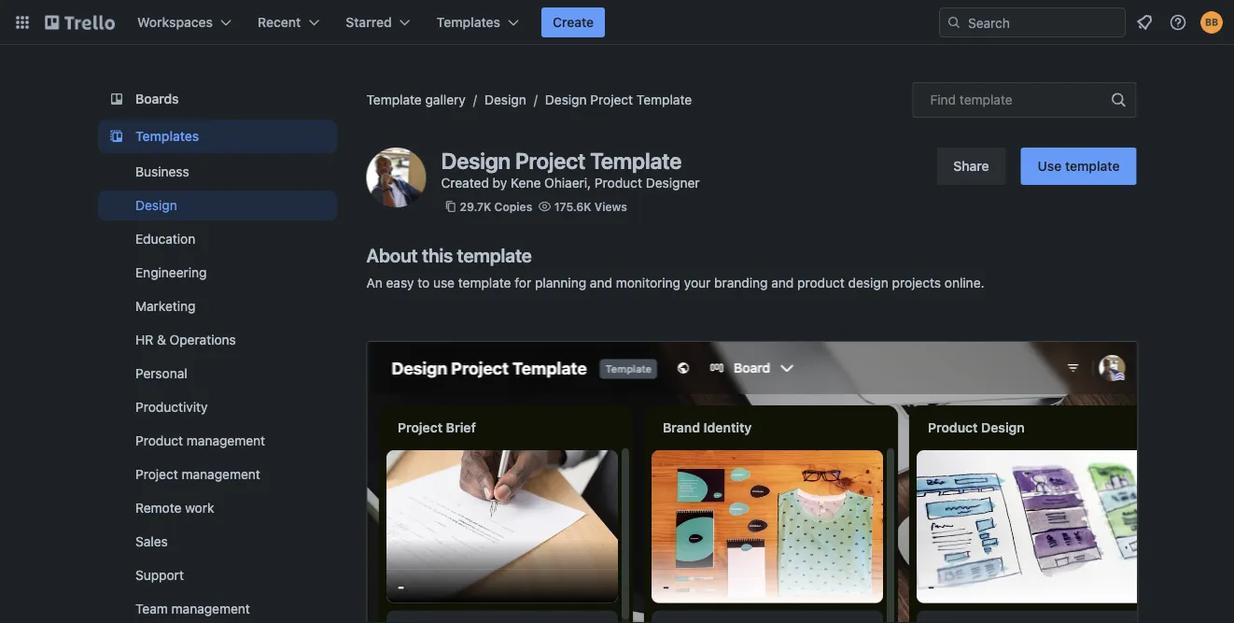 Task type: locate. For each thing, give the bounding box(es) containing it.
boards link
[[98, 82, 337, 116]]

management for team management
[[171, 601, 250, 617]]

created
[[441, 175, 489, 191]]

&
[[156, 332, 166, 348]]

1 horizontal spatial project
[[516, 148, 586, 174]]

project up remote
[[135, 467, 178, 482]]

product inside design project template created by kene ohiaeri, product designer
[[595, 175, 643, 191]]

1 vertical spatial management
[[181, 467, 260, 482]]

templates up gallery
[[437, 14, 501, 30]]

template right use
[[1066, 158, 1121, 174]]

management down productivity link
[[186, 433, 265, 448]]

boards
[[135, 91, 179, 106]]

1 vertical spatial product
[[135, 433, 183, 448]]

project
[[591, 92, 633, 107], [516, 148, 586, 174], [135, 467, 178, 482]]

easy
[[386, 275, 414, 291]]

175.6k views
[[555, 200, 628, 213]]

sales link
[[98, 527, 337, 557]]

monitoring
[[616, 275, 681, 291]]

work
[[185, 500, 214, 516]]

Search field
[[962, 8, 1126, 36]]

template
[[367, 92, 422, 107], [637, 92, 692, 107], [591, 148, 682, 174]]

0 horizontal spatial project
[[135, 467, 178, 482]]

0 vertical spatial management
[[186, 433, 265, 448]]

management down support link
[[171, 601, 250, 617]]

branding
[[715, 275, 768, 291]]

project down primary element
[[591, 92, 633, 107]]

template right find at the right top of the page
[[960, 92, 1013, 107]]

recent
[[258, 14, 301, 30]]

copies
[[495, 200, 533, 213]]

design link down business "link"
[[98, 191, 337, 220]]

team management link
[[98, 594, 337, 623]]

workspaces button
[[126, 7, 243, 37]]

design
[[485, 92, 527, 107], [545, 92, 587, 107], [441, 148, 511, 174], [135, 198, 177, 213]]

project management
[[135, 467, 260, 482]]

remote
[[135, 500, 181, 516]]

and right the planning
[[590, 275, 613, 291]]

project management link
[[98, 460, 337, 489]]

bob builder (bobbuilder40) image
[[1201, 11, 1224, 34]]

management down product management link
[[181, 467, 260, 482]]

2 vertical spatial project
[[135, 467, 178, 482]]

0 horizontal spatial templates
[[135, 128, 199, 144]]

project inside project management link
[[135, 467, 178, 482]]

share button
[[937, 148, 1007, 185]]

product management link
[[98, 426, 337, 456]]

project for design project template
[[591, 92, 633, 107]]

design up created
[[441, 148, 511, 174]]

0 vertical spatial templates
[[437, 14, 501, 30]]

about this template an easy to use template for planning and monitoring your branding and product design projects online.
[[367, 244, 985, 291]]

0 notifications image
[[1134, 11, 1156, 34]]

template
[[960, 92, 1013, 107], [1066, 158, 1121, 174], [457, 244, 532, 266], [458, 275, 511, 291]]

use
[[1038, 158, 1062, 174]]

management
[[186, 433, 265, 448], [181, 467, 260, 482], [171, 601, 250, 617]]

1 vertical spatial templates
[[135, 128, 199, 144]]

0 horizontal spatial design link
[[98, 191, 337, 220]]

search image
[[947, 15, 962, 30]]

project for design project template created by kene ohiaeri, product designer
[[516, 148, 586, 174]]

1 vertical spatial project
[[516, 148, 586, 174]]

use
[[433, 275, 455, 291]]

product up views
[[595, 175, 643, 191]]

1 horizontal spatial product
[[595, 175, 643, 191]]

project up ohiaeri,
[[516, 148, 586, 174]]

product down productivity
[[135, 433, 183, 448]]

to
[[418, 275, 430, 291]]

2 and from the left
[[772, 275, 794, 291]]

template gallery
[[367, 92, 466, 107]]

1 horizontal spatial design link
[[485, 92, 527, 107]]

starred
[[346, 14, 392, 30]]

and
[[590, 275, 613, 291], [772, 275, 794, 291]]

your
[[685, 275, 711, 291]]

product management
[[135, 433, 265, 448]]

operations
[[169, 332, 236, 348]]

personal link
[[98, 359, 337, 389]]

and left product
[[772, 275, 794, 291]]

design link right gallery
[[485, 92, 527, 107]]

team
[[135, 601, 168, 617]]

ohiaeri,
[[545, 175, 591, 191]]

template inside design project template created by kene ohiaeri, product designer
[[591, 148, 682, 174]]

kene
[[511, 175, 541, 191]]

use template button
[[1022, 148, 1137, 185]]

design link
[[485, 92, 527, 107], [98, 191, 337, 220]]

starred button
[[335, 7, 422, 37]]

board image
[[105, 88, 128, 110]]

template gallery link
[[367, 92, 466, 107]]

gallery
[[426, 92, 466, 107]]

templates
[[437, 14, 501, 30], [135, 128, 199, 144]]

0 vertical spatial product
[[595, 175, 643, 191]]

Find template field
[[913, 82, 1137, 118]]

recent button
[[247, 7, 331, 37]]

2 horizontal spatial project
[[591, 92, 633, 107]]

projects
[[893, 275, 942, 291]]

1 horizontal spatial templates
[[437, 14, 501, 30]]

2 vertical spatial management
[[171, 601, 250, 617]]

primary element
[[0, 0, 1235, 45]]

product
[[595, 175, 643, 191], [135, 433, 183, 448]]

0 horizontal spatial and
[[590, 275, 613, 291]]

kene ohiaeri, product designer image
[[367, 148, 426, 207]]

this
[[422, 244, 453, 266]]

project inside design project template created by kene ohiaeri, product designer
[[516, 148, 586, 174]]

1 horizontal spatial and
[[772, 275, 794, 291]]

1 and from the left
[[590, 275, 613, 291]]

for
[[515, 275, 532, 291]]

management for product management
[[186, 433, 265, 448]]

hr & operations link
[[98, 325, 337, 355]]

design inside design project template created by kene ohiaeri, product designer
[[441, 148, 511, 174]]

0 vertical spatial project
[[591, 92, 633, 107]]

29.7k copies
[[460, 200, 533, 213]]

templates up business
[[135, 128, 199, 144]]

1 vertical spatial design link
[[98, 191, 337, 220]]



Task type: describe. For each thing, give the bounding box(es) containing it.
design up design project template created by kene ohiaeri, product designer on the top
[[545, 92, 587, 107]]

template up for
[[457, 244, 532, 266]]

planning
[[535, 275, 587, 291]]

template left for
[[458, 275, 511, 291]]

engineering link
[[98, 258, 337, 288]]

use template
[[1038, 158, 1121, 174]]

education link
[[98, 224, 337, 254]]

templates button
[[426, 7, 531, 37]]

an
[[367, 275, 383, 291]]

175.6k
[[555, 200, 592, 213]]

open information menu image
[[1170, 13, 1188, 32]]

design project template created by kene ohiaeri, product designer
[[441, 148, 700, 191]]

create button
[[542, 7, 605, 37]]

engineering
[[135, 265, 206, 280]]

hr & operations
[[135, 332, 236, 348]]

by
[[493, 175, 508, 191]]

marketing link
[[98, 291, 337, 321]]

design project template link
[[545, 92, 692, 107]]

design right gallery
[[485, 92, 527, 107]]

template inside button
[[1066, 158, 1121, 174]]

marketing
[[135, 298, 195, 314]]

back to home image
[[45, 7, 115, 37]]

views
[[595, 200, 628, 213]]

team management
[[135, 601, 250, 617]]

designer
[[646, 175, 700, 191]]

design project template
[[545, 92, 692, 107]]

hr
[[135, 332, 153, 348]]

template for design project template created by kene ohiaeri, product designer
[[591, 148, 682, 174]]

personal
[[135, 366, 187, 381]]

share
[[954, 158, 990, 174]]

business link
[[98, 157, 337, 187]]

template inside field
[[960, 92, 1013, 107]]

template board image
[[105, 125, 128, 148]]

product
[[798, 275, 845, 291]]

create
[[553, 14, 594, 30]]

design down business
[[135, 198, 177, 213]]

29.7k
[[460, 200, 492, 213]]

workspaces
[[137, 14, 213, 30]]

template for design project template
[[637, 92, 692, 107]]

productivity
[[135, 399, 207, 415]]

management for project management
[[181, 467, 260, 482]]

business
[[135, 164, 189, 179]]

online.
[[945, 275, 985, 291]]

0 horizontal spatial product
[[135, 433, 183, 448]]

education
[[135, 231, 195, 247]]

remote work link
[[98, 493, 337, 523]]

templates link
[[98, 120, 337, 153]]

remote work
[[135, 500, 214, 516]]

find template
[[931, 92, 1013, 107]]

about
[[367, 244, 418, 266]]

0 vertical spatial design link
[[485, 92, 527, 107]]

sales
[[135, 534, 167, 549]]

templates inside dropdown button
[[437, 14, 501, 30]]

support link
[[98, 560, 337, 590]]

productivity link
[[98, 392, 337, 422]]

find
[[931, 92, 957, 107]]

support
[[135, 567, 184, 583]]

design
[[849, 275, 889, 291]]



Task type: vqa. For each thing, say whether or not it's contained in the screenshot.
175.6K Views
yes



